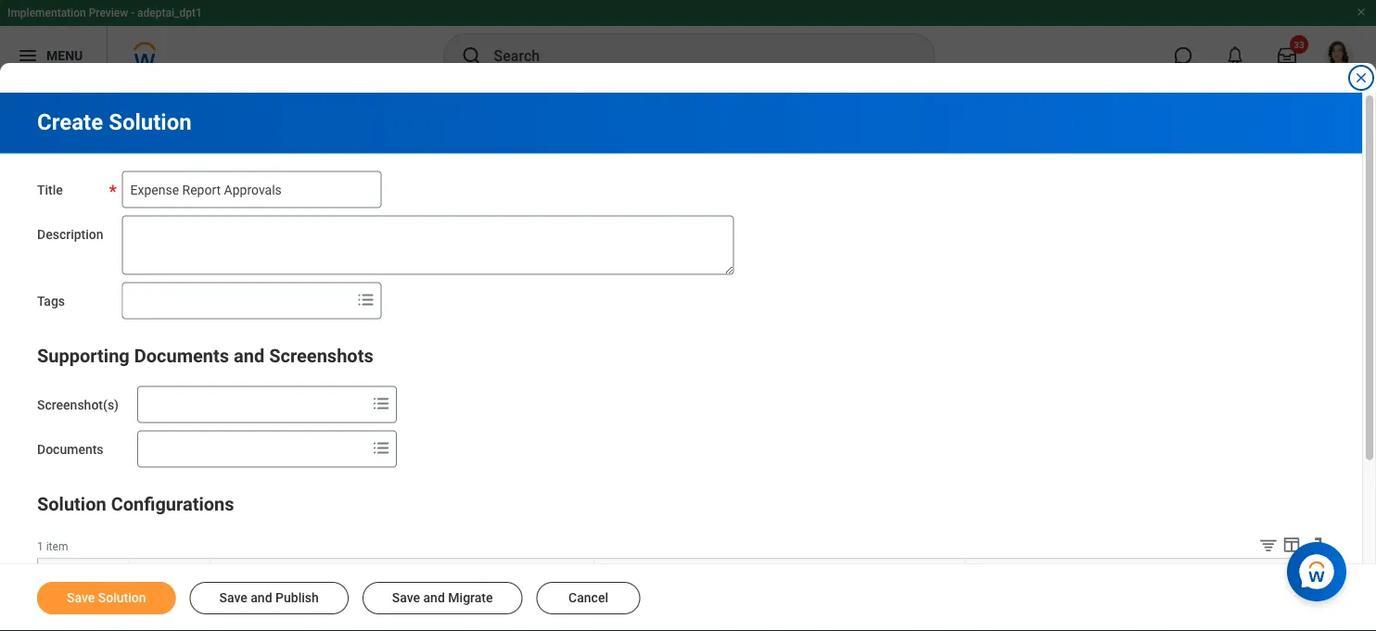 Task type: locate. For each thing, give the bounding box(es) containing it.
1 save from the left
[[67, 591, 95, 606]]

configurations
[[111, 494, 234, 516]]

save down item
[[67, 591, 95, 606]]

solution inside button
[[98, 591, 146, 606]]

save for save solution
[[67, 591, 95, 606]]

0 vertical spatial documents
[[134, 346, 229, 367]]

toolbar
[[1245, 535, 1326, 559]]

workday assistant region
[[1288, 535, 1355, 602]]

save and migrate
[[392, 591, 493, 606]]

action bar region
[[0, 564, 1377, 632]]

and inside group
[[234, 346, 265, 367]]

2 vertical spatial solution
[[98, 591, 146, 606]]

cancel
[[569, 591, 609, 606]]

and for save and migrate
[[424, 591, 445, 606]]

title
[[37, 182, 63, 198]]

search image
[[461, 45, 483, 67]]

save and publish button
[[190, 583, 349, 615]]

2 prompts image from the top
[[370, 437, 392, 460]]

1 vertical spatial documents
[[37, 442, 104, 457]]

save left publish
[[219, 591, 248, 606]]

2 horizontal spatial save
[[392, 591, 420, 606]]

implementation preview -   adeptai_dpt1 banner
[[0, 0, 1377, 85]]

Description text field
[[122, 216, 734, 275]]

click to view/edit grid preferences image
[[1282, 535, 1303, 555]]

save
[[67, 591, 95, 606], [219, 591, 248, 606], [392, 591, 420, 606]]

create solution
[[37, 109, 192, 135]]

0 vertical spatial prompts image
[[370, 393, 392, 415]]

-
[[131, 6, 135, 19]]

documents down the tags field
[[134, 346, 229, 367]]

migrate
[[448, 591, 493, 606]]

1 vertical spatial prompts image
[[370, 437, 392, 460]]

toolbar inside solution configurations group
[[1245, 535, 1326, 559]]

row element
[[38, 560, 1315, 610]]

and left migrate
[[424, 591, 445, 606]]

save and publish
[[219, 591, 319, 606]]

fullscreen image
[[1305, 535, 1326, 555]]

documents
[[134, 346, 229, 367], [37, 442, 104, 457]]

1 vertical spatial solution
[[37, 494, 106, 516]]

3 save from the left
[[392, 591, 420, 606]]

0 vertical spatial solution
[[109, 109, 192, 135]]

1 horizontal spatial documents
[[134, 346, 229, 367]]

2 save from the left
[[219, 591, 248, 606]]

Tags field
[[123, 284, 351, 318]]

and up the screenshot(s) field
[[234, 346, 265, 367]]

prompts image for documents
[[370, 437, 392, 460]]

save left migrate
[[392, 591, 420, 606]]

implementation
[[7, 6, 86, 19]]

and left publish
[[251, 591, 272, 606]]

and
[[234, 346, 265, 367], [251, 591, 272, 606], [424, 591, 445, 606]]

solution for save solution
[[98, 591, 146, 606]]

close create solution image
[[1355, 71, 1369, 85]]

prompts image
[[370, 393, 392, 415], [370, 437, 392, 460]]

tags
[[37, 294, 65, 309]]

close environment banner image
[[1356, 6, 1368, 18]]

notifications large image
[[1227, 46, 1245, 65]]

save solution button
[[37, 583, 176, 615]]

documents down screenshot(s)
[[37, 442, 104, 457]]

solution configurations group
[[37, 490, 1326, 632]]

select to filter grid data image
[[1259, 536, 1279, 555]]

cancel button
[[537, 583, 641, 615]]

screenshot(s)
[[37, 398, 119, 413]]

solution
[[109, 109, 192, 135], [37, 494, 106, 516], [98, 591, 146, 606]]

Title text field
[[122, 171, 382, 208]]

0 horizontal spatial documents
[[37, 442, 104, 457]]

1 horizontal spatial save
[[219, 591, 248, 606]]

1 prompts image from the top
[[370, 393, 392, 415]]

create solution main content
[[0, 93, 1377, 632]]

supporting
[[37, 346, 130, 367]]

Screenshot(s) field
[[138, 388, 367, 422]]

and for save and publish
[[251, 591, 272, 606]]

0 horizontal spatial save
[[67, 591, 95, 606]]

save solution
[[67, 591, 146, 606]]

save and migrate button
[[363, 583, 523, 615]]



Task type: describe. For each thing, give the bounding box(es) containing it.
screenshots
[[269, 346, 374, 367]]

preview
[[89, 6, 128, 19]]

profile logan mcneil element
[[1314, 35, 1366, 76]]

item
[[46, 540, 68, 553]]

1 item
[[37, 540, 68, 553]]

create
[[37, 109, 103, 135]]

adeptai_dpt1
[[137, 6, 202, 19]]

solution inside group
[[37, 494, 106, 516]]

save for save and migrate
[[392, 591, 420, 606]]

supporting documents and screenshots group
[[37, 342, 1326, 468]]

1
[[37, 540, 43, 553]]

solution configurations
[[37, 494, 234, 516]]

prompts image
[[355, 289, 377, 311]]

inbox large image
[[1278, 46, 1297, 65]]

Documents field
[[138, 433, 367, 466]]

supporting documents and screenshots button
[[37, 346, 374, 367]]

solution configurations button
[[37, 494, 234, 516]]

description
[[37, 227, 104, 242]]

supporting documents and screenshots
[[37, 346, 374, 367]]

implementation preview -   adeptai_dpt1
[[7, 6, 202, 19]]

create solution dialog
[[0, 0, 1377, 632]]

save for save and publish
[[219, 591, 248, 606]]

solution for create solution
[[109, 109, 192, 135]]

prompts image for screenshot(s)
[[370, 393, 392, 415]]

publish
[[276, 591, 319, 606]]



Task type: vqa. For each thing, say whether or not it's contained in the screenshot.
Save and Migrate
yes



